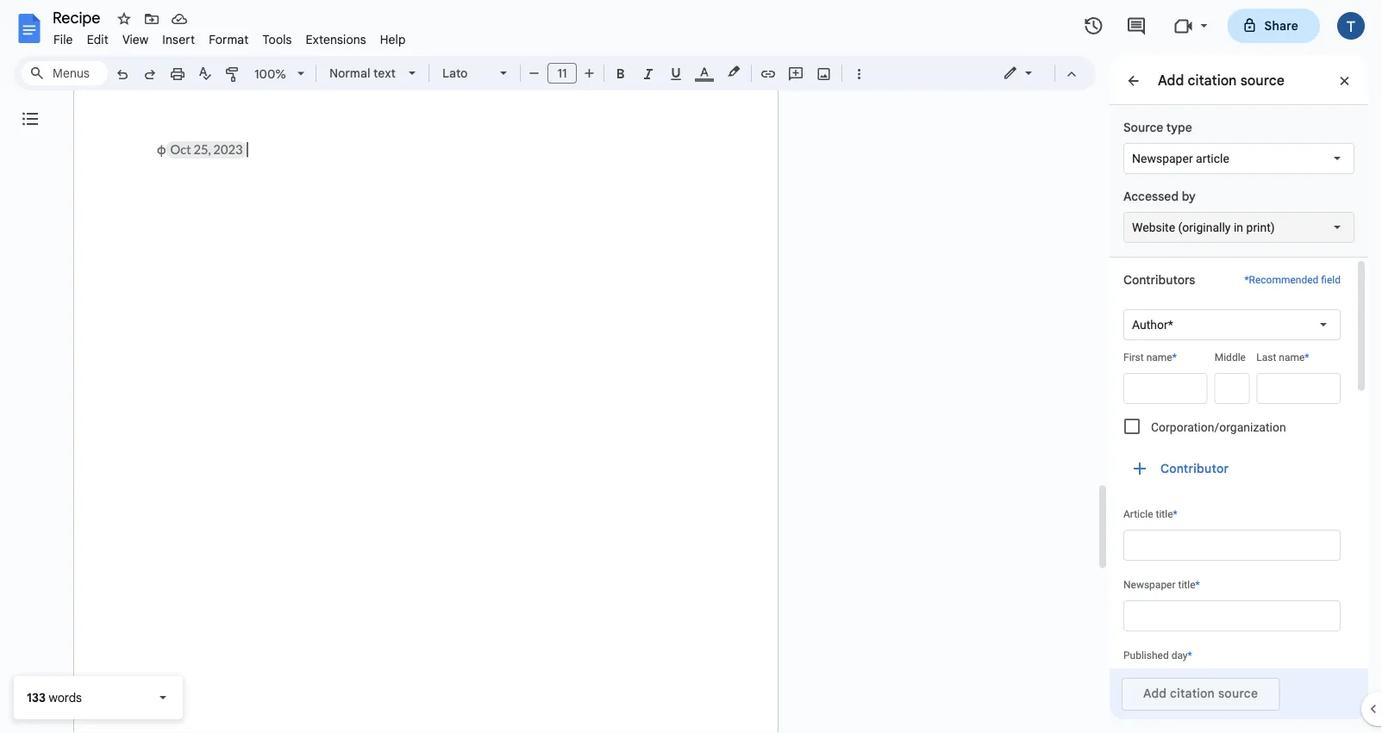 Task type: locate. For each thing, give the bounding box(es) containing it.
menu bar containing file
[[47, 22, 413, 51]]

newspaper inside option
[[1132, 151, 1193, 166]]

1 name from the left
[[1147, 352, 1173, 364]]

1 horizontal spatial name
[[1279, 352, 1305, 364]]

field
[[1321, 274, 1341, 286]]

citation down day
[[1170, 686, 1215, 702]]

highlight color image
[[724, 61, 743, 82]]

extensions
[[306, 32, 366, 47]]

newspaper article option
[[1132, 150, 1230, 167]]

* up first name (recommended) text field
[[1173, 352, 1177, 364]]

add citation source down day
[[1144, 686, 1258, 702]]

newspaper down source type
[[1132, 151, 1193, 166]]

words
[[49, 691, 82, 706]]

1 vertical spatial citation
[[1170, 686, 1215, 702]]

type
[[1167, 120, 1193, 135]]

website (originally in print)
[[1132, 220, 1275, 235]]

website (originally in print) option
[[1132, 219, 1275, 236]]

1 vertical spatial add citation source
[[1144, 686, 1258, 702]]

Font size field
[[548, 63, 584, 85]]

* right article
[[1173, 509, 1178, 521]]

source
[[1124, 120, 1164, 135]]

contributor
[[1161, 462, 1229, 477]]

0 horizontal spatial title
[[1156, 509, 1173, 521]]

article
[[1124, 509, 1154, 521]]

add citation source inside button
[[1144, 686, 1258, 702]]

* for article title *
[[1173, 509, 1178, 521]]

name right "last"
[[1279, 352, 1305, 364]]

accessed by
[[1124, 189, 1196, 204]]

0 horizontal spatial name
[[1147, 352, 1173, 364]]

edit
[[87, 32, 109, 47]]

1 vertical spatial newspaper
[[1124, 580, 1176, 592]]

website
[[1132, 220, 1176, 235]]

title
[[1156, 509, 1173, 521], [1178, 580, 1196, 592]]

print)
[[1247, 220, 1275, 235]]

tools menu item
[[256, 29, 299, 50]]

* up newspaper title (recommended) text box
[[1196, 580, 1200, 592]]

* up last name (recommended) text field
[[1305, 352, 1310, 364]]

styles list. normal text selected. option
[[329, 61, 398, 85]]

* for published day *
[[1188, 650, 1192, 662]]

*
[[1173, 352, 1177, 364], [1305, 352, 1310, 364], [1173, 509, 1178, 521], [1196, 580, 1200, 592], [1188, 650, 1192, 662]]

* up add citation source button
[[1188, 650, 1192, 662]]

add citation source button
[[1122, 679, 1280, 711]]

0 vertical spatial newspaper
[[1132, 151, 1193, 166]]

1 vertical spatial source
[[1219, 686, 1258, 702]]

text color image
[[695, 61, 714, 82]]

add citation source
[[1158, 72, 1285, 89], [1144, 686, 1258, 702]]

Font size text field
[[548, 63, 576, 84]]

title up newspaper title (recommended) text box
[[1178, 580, 1196, 592]]

name right the first on the right top
[[1147, 352, 1173, 364]]

1 horizontal spatial title
[[1178, 580, 1196, 592]]

menu bar inside menu bar "banner"
[[47, 22, 413, 51]]

format
[[209, 32, 249, 47]]

in
[[1234, 220, 1244, 235]]

add down published day *
[[1144, 686, 1167, 702]]

1 vertical spatial add
[[1144, 686, 1167, 702]]

accessed by list box
[[1124, 212, 1355, 243]]

newspaper
[[1132, 151, 1193, 166], [1124, 580, 1176, 592]]

0 vertical spatial title
[[1156, 509, 1173, 521]]

day
[[1172, 650, 1188, 662]]

author (recommended) option
[[1132, 317, 1174, 334]]

add
[[1158, 72, 1184, 89], [1144, 686, 1167, 702]]

2 name from the left
[[1279, 352, 1305, 364]]

citation up type
[[1188, 72, 1237, 89]]

author*
[[1132, 318, 1174, 332]]

first
[[1124, 352, 1144, 364]]

source
[[1241, 72, 1285, 89], [1219, 686, 1258, 702]]

insert image image
[[815, 61, 834, 85]]

newspaper down article title *
[[1124, 580, 1176, 592]]

* for newspaper title *
[[1196, 580, 1200, 592]]

corporation/organization
[[1151, 420, 1286, 435]]

citation
[[1188, 72, 1237, 89], [1170, 686, 1215, 702]]

0 vertical spatial add
[[1158, 72, 1184, 89]]

add up type
[[1158, 72, 1184, 89]]

source down "share" button
[[1241, 72, 1285, 89]]

Middle name text field
[[1215, 373, 1250, 404]]

menu bar
[[47, 22, 413, 51]]

name
[[1147, 352, 1173, 364], [1279, 352, 1305, 364]]

title right article
[[1156, 509, 1173, 521]]

add citation source up type
[[1158, 72, 1285, 89]]

0 vertical spatial add citation source
[[1158, 72, 1285, 89]]

article title *
[[1124, 509, 1178, 521]]

1 vertical spatial title
[[1178, 580, 1196, 592]]

first name *
[[1124, 352, 1177, 364]]

main toolbar
[[107, 0, 873, 669]]

share
[[1265, 18, 1299, 33]]

source down newspaper title (recommended) text box
[[1219, 686, 1258, 702]]

0 vertical spatial citation
[[1188, 72, 1237, 89]]



Task type: vqa. For each thing, say whether or not it's contained in the screenshot.
Website (originally in print)
yes



Task type: describe. For each thing, give the bounding box(es) containing it.
Newspaper title (recommended) text field
[[1124, 601, 1341, 632]]

normal text
[[329, 66, 396, 81]]

0 vertical spatial source
[[1241, 72, 1285, 89]]

tools
[[263, 32, 292, 47]]

article
[[1196, 151, 1230, 166]]

insert menu item
[[155, 29, 202, 50]]

edit menu item
[[80, 29, 115, 50]]

font list. lato selected. option
[[442, 61, 490, 85]]

newspaper for newspaper title *
[[1124, 580, 1176, 592]]

file
[[53, 32, 73, 47]]

help menu item
[[373, 29, 413, 50]]

source type
[[1124, 120, 1193, 135]]

last
[[1257, 352, 1277, 364]]

Corporation/organization checkbox
[[1125, 419, 1140, 435]]

view
[[122, 32, 149, 47]]

name for last name
[[1279, 352, 1305, 364]]

Menus field
[[22, 61, 108, 85]]

contributor button
[[1124, 454, 1243, 485]]

last name *
[[1257, 352, 1310, 364]]

Rename text field
[[47, 7, 110, 28]]

newspaper for newspaper article
[[1132, 151, 1193, 166]]

First name (recommended) text field
[[1124, 373, 1208, 404]]

newspaper article
[[1132, 151, 1230, 166]]

middle
[[1215, 352, 1246, 364]]

name for first name
[[1147, 352, 1173, 364]]

Star checkbox
[[112, 7, 136, 31]]

* for last name *
[[1305, 352, 1310, 364]]

published
[[1124, 650, 1169, 662]]

*recommended
[[1245, 274, 1319, 286]]

extensions menu item
[[299, 29, 373, 50]]

lato
[[442, 66, 468, 81]]

133 words
[[27, 691, 82, 706]]

menu bar banner
[[0, 0, 1382, 734]]

accessed
[[1124, 189, 1179, 204]]

Article title (recommended) text field
[[1124, 530, 1341, 561]]

help
[[380, 32, 406, 47]]

view menu item
[[115, 29, 155, 50]]

file menu item
[[47, 29, 80, 50]]

text
[[373, 66, 396, 81]]

by
[[1182, 189, 1196, 204]]

133
[[27, 691, 46, 706]]

normal
[[329, 66, 370, 81]]

published day *
[[1124, 650, 1192, 662]]

contributors
[[1124, 273, 1196, 288]]

(originally
[[1179, 220, 1231, 235]]

title for newspaper title
[[1178, 580, 1196, 592]]

Last name (recommended) text field
[[1257, 373, 1341, 404]]

mode and view toolbar
[[990, 56, 1086, 91]]

add inside add citation source button
[[1144, 686, 1167, 702]]

Zoom field
[[248, 61, 312, 87]]

*recommended field
[[1245, 274, 1341, 286]]

citation inside button
[[1170, 686, 1215, 702]]

* for first name *
[[1173, 352, 1177, 364]]

newspaper title *
[[1124, 580, 1200, 592]]

title for article title
[[1156, 509, 1173, 521]]

format menu item
[[202, 29, 256, 50]]

source inside button
[[1219, 686, 1258, 702]]

share button
[[1228, 9, 1320, 43]]

Zoom text field
[[250, 62, 291, 86]]

add citation source application
[[0, 0, 1382, 734]]

insert
[[162, 32, 195, 47]]



